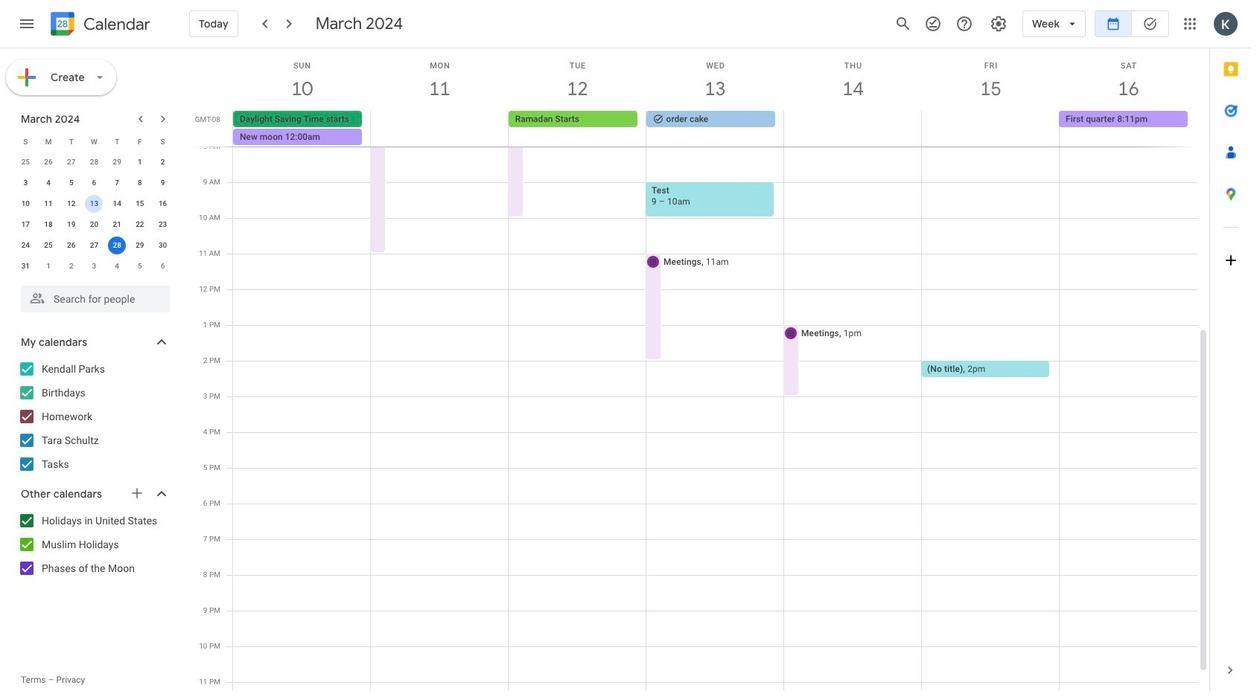 Task type: locate. For each thing, give the bounding box(es) containing it.
19 element
[[62, 216, 80, 234]]

row
[[226, 111, 1209, 147], [14, 131, 174, 152], [14, 152, 174, 173], [14, 173, 174, 194], [14, 194, 174, 214], [14, 214, 174, 235], [14, 235, 174, 256], [14, 256, 174, 277]]

other calendars list
[[3, 509, 185, 581]]

heading
[[80, 15, 150, 33]]

add other calendars image
[[130, 486, 144, 501]]

31 element
[[17, 258, 35, 276]]

16 element
[[154, 195, 172, 213]]

27 element
[[85, 237, 103, 255]]

march 2024 grid
[[14, 131, 174, 277]]

20 element
[[85, 216, 103, 234]]

row group
[[14, 152, 174, 277]]

17 element
[[17, 216, 35, 234]]

april 5 element
[[131, 258, 149, 276]]

cell
[[233, 111, 371, 147], [371, 111, 508, 147], [784, 111, 921, 147], [921, 111, 1059, 147], [83, 194, 106, 214], [106, 235, 128, 256]]

april 6 element
[[154, 258, 172, 276]]

tab list
[[1210, 48, 1251, 650]]

grid
[[191, 48, 1209, 692]]

Search for people text field
[[30, 286, 161, 313]]

february 28 element
[[85, 153, 103, 171]]

1 element
[[131, 153, 149, 171]]

3 element
[[17, 174, 35, 192]]

14 element
[[108, 195, 126, 213]]

9 element
[[154, 174, 172, 192]]

april 1 element
[[40, 258, 57, 276]]

24 element
[[17, 237, 35, 255]]

22 element
[[131, 216, 149, 234]]

4 element
[[40, 174, 57, 192]]

8 element
[[131, 174, 149, 192]]

25 element
[[40, 237, 57, 255]]

settings menu image
[[990, 15, 1008, 33]]

None search field
[[0, 280, 185, 313]]

5 element
[[62, 174, 80, 192]]



Task type: vqa. For each thing, say whether or not it's contained in the screenshot.
Settings related to Settings
no



Task type: describe. For each thing, give the bounding box(es) containing it.
main drawer image
[[18, 15, 36, 33]]

april 3 element
[[85, 258, 103, 276]]

february 26 element
[[40, 153, 57, 171]]

april 4 element
[[108, 258, 126, 276]]

11 element
[[40, 195, 57, 213]]

calendar element
[[48, 9, 150, 42]]

7 element
[[108, 174, 126, 192]]

18 element
[[40, 216, 57, 234]]

10 element
[[17, 195, 35, 213]]

26 element
[[62, 237, 80, 255]]

february 25 element
[[17, 153, 35, 171]]

15 element
[[131, 195, 149, 213]]

february 29 element
[[108, 153, 126, 171]]

my calendars list
[[3, 357, 185, 477]]

heading inside calendar element
[[80, 15, 150, 33]]

21 element
[[108, 216, 126, 234]]

29 element
[[131, 237, 149, 255]]

23 element
[[154, 216, 172, 234]]

12 element
[[62, 195, 80, 213]]

6 element
[[85, 174, 103, 192]]

28, today element
[[108, 237, 126, 255]]

13 element
[[85, 195, 103, 213]]

30 element
[[154, 237, 172, 255]]

april 2 element
[[62, 258, 80, 276]]

february 27 element
[[62, 153, 80, 171]]

2 element
[[154, 153, 172, 171]]



